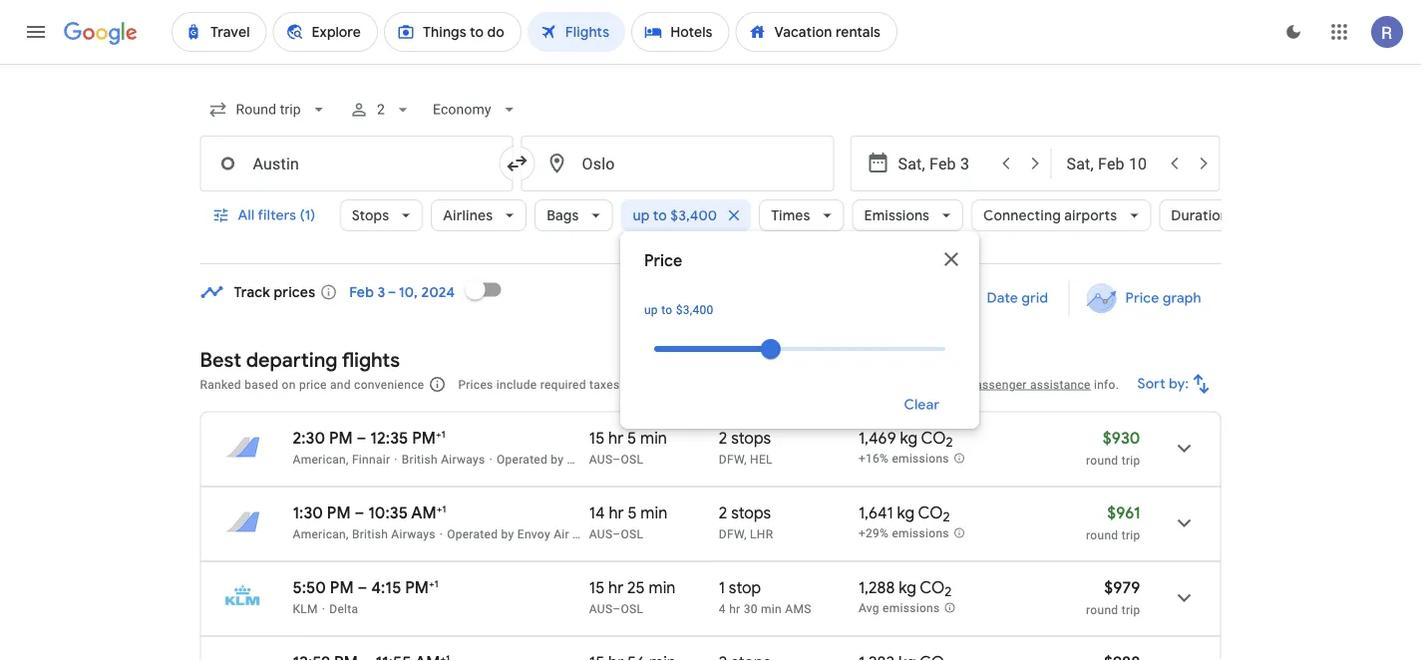 Task type: describe. For each thing, give the bounding box(es) containing it.
learn more about ranking image
[[428, 376, 446, 393]]

, for 15 hr 5 min
[[744, 452, 747, 466]]

$979 round trip
[[1086, 578, 1141, 617]]

departing
[[246, 347, 338, 373]]

emissions for 1,469
[[892, 452, 949, 466]]

price for price graph
[[1125, 289, 1159, 307]]

duration button
[[1159, 192, 1262, 239]]

Arrival time: 4:15 PM on  Sunday, February 4. text field
[[371, 578, 439, 598]]

price graph button
[[1074, 280, 1217, 316]]

close dialog image
[[940, 247, 963, 271]]

operated for 12:35 pm
[[497, 452, 548, 466]]

none search field containing price
[[200, 86, 1262, 429]]

fees
[[633, 378, 657, 392]]

961 US dollars text field
[[1107, 503, 1141, 523]]

emissions button
[[852, 192, 963, 239]]

find the best price region
[[200, 266, 1221, 332]]

hr for 15 hr 25 min
[[609, 578, 624, 598]]

+16%
[[859, 452, 889, 466]]

ranked based on price and convenience
[[200, 378, 424, 392]]

1:30 pm – 10:35 am + 1
[[293, 503, 446, 523]]

1 vertical spatial up to $3,400
[[644, 303, 714, 317]]

1 inside 1 stop 4 hr 30 min ams
[[719, 578, 725, 598]]

pm for 4:15 pm
[[330, 578, 354, 598]]

pm right 4:15
[[405, 578, 429, 598]]

1 stop 4 hr 30 min ams
[[719, 578, 812, 616]]

– inside 15 hr 25 min aus – osl
[[613, 602, 621, 616]]

2 inside 2 stops dfw , lhr
[[719, 503, 728, 523]]

5:50 pm – 4:15 pm + 1
[[293, 578, 439, 598]]

price
[[299, 378, 327, 392]]

hr for 15 hr 5 min
[[609, 428, 624, 448]]

Departure time: 5:50 PM. text field
[[293, 578, 354, 598]]

osl for 15 hr 5 min
[[621, 452, 644, 466]]

feb 3 – 10, 2024
[[349, 283, 455, 301]]

leaves austin-bergstrom international airport at 1:30 pm on saturday, february 3 and arrives at oslo airport at 10:35 am on sunday, february 4. element
[[293, 503, 446, 523]]

layover (1 of 2) is a 44 min layover at dallas/fort worth international airport in dallas. layover (2 of 2) is a 1 hr 5 min layover at heathrow airport in london. element
[[719, 526, 849, 542]]

3 – 10,
[[378, 283, 418, 301]]

2 inside 2 stops dfw , hel
[[719, 428, 728, 448]]

1,469
[[859, 428, 896, 448]]

pm for 10:35 am
[[327, 503, 351, 523]]

total duration 15 hr 5 min. element
[[589, 428, 719, 451]]

clear button
[[880, 381, 963, 429]]

flight details. leaves austin-bergstrom international airport at 1:30 pm on saturday, february 3 and arrives at oslo airport at 10:35 am on sunday, february 4. image
[[1161, 499, 1208, 547]]

Arrival time: 10:35 AM on  Sunday, February 4. text field
[[368, 503, 446, 523]]

emissions
[[864, 206, 929, 224]]

+ for 4:15 pm
[[429, 578, 434, 590]]

assistance
[[1030, 378, 1091, 392]]

prices include required taxes + fees for 2 adults.
[[458, 378, 728, 392]]

date
[[987, 289, 1018, 307]]

1,641
[[859, 503, 893, 523]]

ams
[[785, 602, 812, 616]]

– left 12:35
[[357, 428, 367, 448]]

1 stop flight. element
[[719, 578, 761, 601]]

1 for 4:15 pm
[[434, 578, 439, 590]]

flight details. leaves austin-bergstrom international airport at 2:30 pm on saturday, february 3 and arrives at oslo airport at 12:35 pm on sunday, february 4. image
[[1161, 424, 1208, 472]]

by:
[[1169, 375, 1189, 393]]

25
[[627, 578, 645, 598]]

5 for 15
[[627, 428, 637, 448]]

total duration 15 hr 56 min. element
[[589, 653, 719, 661]]

total duration 14 hr 5 min. element
[[589, 503, 719, 526]]

airlines button
[[431, 192, 526, 239]]

stops button
[[339, 192, 423, 239]]

aus for 15 hr 5 min
[[589, 452, 613, 466]]

2 stops dfw , hel
[[719, 428, 773, 466]]

klm
[[293, 602, 318, 616]]

american
[[589, 527, 643, 541]]

10:35
[[368, 503, 408, 523]]

best departing flights
[[200, 347, 400, 373]]

passenger assistance button
[[968, 378, 1091, 392]]

best departing flights main content
[[200, 266, 1221, 661]]

$930
[[1103, 428, 1141, 448]]

$930 round trip
[[1086, 428, 1141, 467]]

2:30
[[293, 428, 325, 448]]

2 inside 1,469 kg co 2
[[946, 434, 953, 451]]

1 vertical spatial airways
[[391, 527, 436, 541]]

4
[[719, 602, 726, 616]]

avg
[[859, 602, 880, 616]]

trip for $979
[[1122, 603, 1141, 617]]

up to $3,400 button
[[620, 192, 751, 239]]

, for 14 hr 5 min
[[744, 527, 747, 541]]

min for 15 hr 25 min
[[649, 578, 676, 598]]

leaves austin-bergstrom international airport at 5:50 pm on saturday, february 3 and arrives at oslo airport at 4:15 pm on sunday, february 4. element
[[293, 578, 439, 598]]

1 vertical spatial to
[[661, 303, 673, 317]]

aus for 15 hr 25 min
[[589, 602, 613, 616]]

stop
[[729, 578, 761, 598]]

stops
[[351, 206, 389, 224]]

operated by envoy air as american eagle
[[447, 527, 677, 541]]

5:50
[[293, 578, 326, 598]]

all filters (1)
[[238, 206, 315, 224]]

airports
[[1064, 206, 1117, 224]]

+ left fees
[[623, 378, 630, 392]]

loading results progress bar
[[0, 64, 1421, 68]]

2 button
[[341, 86, 421, 134]]

osl for 14 hr 5 min
[[621, 527, 644, 541]]

track prices
[[234, 283, 315, 301]]

988 US dollars text field
[[1104, 652, 1141, 661]]

kg for 1,288
[[899, 578, 917, 598]]

– inside 14 hr 5 min aus – osl
[[613, 527, 621, 541]]

total duration 15 hr 25 min. element
[[589, 578, 719, 601]]

ranked
[[200, 378, 241, 392]]

change appearance image
[[1270, 8, 1318, 56]]

envoy
[[517, 527, 550, 541]]

eagle
[[646, 527, 677, 541]]

prices
[[458, 378, 493, 392]]

+16% emissions
[[859, 452, 949, 466]]

30
[[744, 602, 758, 616]]

stops for 14 hr 5 min
[[731, 503, 771, 523]]

track
[[234, 283, 270, 301]]

to inside up to $3,400 popup button
[[653, 206, 667, 224]]

operated by nordic reg for finnair
[[497, 452, 689, 466]]

adults.
[[690, 378, 728, 392]]

12:35
[[370, 428, 408, 448]]

passenger
[[968, 378, 1027, 392]]

1:30
[[293, 503, 323, 523]]

as
[[573, 527, 586, 541]]

osl for 15 hr 25 min
[[621, 602, 644, 616]]

0 vertical spatial for
[[661, 378, 677, 392]]

dfw for 14 hr 5 min
[[719, 527, 744, 541]]

sort by:
[[1138, 375, 1189, 393]]

$979
[[1105, 578, 1141, 598]]

times button
[[759, 192, 844, 239]]

learn more about tracked prices image
[[319, 283, 337, 301]]

all filters (1) button
[[200, 192, 331, 239]]

avg emissions
[[859, 602, 940, 616]]

$961
[[1107, 503, 1141, 523]]

leaves austin-bergstrom international airport at 12:59 pm on saturday, february 3 and arrives at oslo airport at 11:55 am on sunday, february 4. element
[[293, 652, 450, 661]]

2 inside popup button
[[377, 101, 385, 118]]

2 stops dfw , lhr
[[719, 503, 773, 541]]

include
[[497, 378, 537, 392]]

airlines
[[443, 206, 492, 224]]



Task type: locate. For each thing, give the bounding box(es) containing it.
price inside button
[[1125, 289, 1159, 307]]

price graph
[[1125, 289, 1201, 307]]

2 stops from the top
[[731, 503, 771, 523]]

0 vertical spatial ,
[[744, 452, 747, 466]]

1 dfw from the top
[[719, 452, 744, 466]]

to right bags popup button
[[653, 206, 667, 224]]

+ inside 2:30 pm – 12:35 pm + 1
[[436, 428, 441, 440]]

co inside 1,469 kg co 2
[[921, 428, 946, 448]]

0 vertical spatial 2 stops flight. element
[[719, 428, 771, 451]]

hr
[[609, 428, 624, 448], [609, 503, 624, 523], [609, 578, 624, 598], [729, 602, 741, 616]]

979 US dollars text field
[[1105, 578, 1141, 598]]

trip inside $979 round trip
[[1122, 603, 1141, 617]]

duration
[[1171, 206, 1228, 224]]

co for 1,641
[[918, 503, 943, 523]]

trip inside $930 round trip
[[1122, 453, 1141, 467]]

dfw left lhr
[[719, 527, 744, 541]]

kg up "+16% emissions"
[[900, 428, 918, 448]]

– right nordic
[[613, 452, 621, 466]]

15 left 25 on the bottom left
[[589, 578, 605, 598]]

round inside $979 round trip
[[1086, 603, 1119, 617]]

pm up "delta" in the left bottom of the page
[[330, 578, 354, 598]]

15 for 15 hr 25 min
[[589, 578, 605, 598]]

1 for 10:35 am
[[442, 503, 446, 515]]

stops up hel
[[731, 428, 771, 448]]

flights
[[342, 347, 400, 373]]

hr inside 14 hr 5 min aus – osl
[[609, 503, 624, 523]]

1 aus from the top
[[589, 452, 613, 466]]

1 right am
[[442, 503, 446, 515]]

1 5 from the top
[[627, 428, 637, 448]]

min up eagle
[[641, 503, 668, 523]]

min inside 15 hr 5 min aus – osl
[[640, 428, 667, 448]]

+ inside 1:30 pm – 10:35 am + 1
[[437, 503, 442, 515]]

dfw for 15 hr 5 min
[[719, 452, 744, 466]]

kg
[[900, 428, 918, 448], [897, 503, 915, 523], [899, 578, 917, 598]]

1 inside 2:30 pm – 12:35 pm + 1
[[441, 428, 446, 440]]

0 vertical spatial up to $3,400
[[632, 206, 717, 224]]

0 horizontal spatial for
[[632, 452, 648, 466]]

Return text field
[[1067, 137, 1159, 191]]

1 vertical spatial  image
[[322, 602, 325, 616]]

to down up to $3,400 popup button
[[661, 303, 673, 317]]

14 hr 5 min aus – osl
[[589, 503, 668, 541]]

0 vertical spatial airways
[[441, 452, 485, 466]]

+ for 10:35 am
[[437, 503, 442, 515]]

15 inside 15 hr 5 min aus – osl
[[589, 428, 605, 448]]

min
[[640, 428, 667, 448], [641, 503, 668, 523], [649, 578, 676, 598], [761, 602, 782, 616]]

1 horizontal spatial price
[[1125, 289, 1159, 307]]

for right fees
[[661, 378, 677, 392]]

trip for $961
[[1122, 528, 1141, 542]]

american, down departure time: 1:30 pm. text box
[[293, 527, 349, 541]]

1 vertical spatial for
[[632, 452, 648, 466]]

osl left eagle
[[621, 527, 644, 541]]

+ inside 5:50 pm – 4:15 pm + 1
[[429, 578, 434, 590]]

$3,400 up find the best price region
[[670, 206, 717, 224]]

2 vertical spatial osl
[[621, 602, 644, 616]]

round for $961
[[1086, 528, 1119, 542]]

0 vertical spatial trip
[[1122, 453, 1141, 467]]

2 vertical spatial emissions
[[883, 602, 940, 616]]

round
[[1086, 453, 1119, 467], [1086, 528, 1119, 542], [1086, 603, 1119, 617]]

airways down "arrival time: 10:35 am on  sunday, february 4." text box
[[391, 527, 436, 541]]

for right 'reg'
[[632, 452, 648, 466]]

date grid
[[987, 289, 1049, 307]]

0 vertical spatial $3,400
[[670, 206, 717, 224]]

dfw
[[719, 452, 744, 466], [719, 527, 744, 541]]

0 vertical spatial up
[[632, 206, 649, 224]]

1 vertical spatial 2 stops flight. element
[[719, 503, 771, 526]]

2 stops flight. element
[[719, 428, 771, 451], [719, 503, 771, 526], [719, 653, 771, 661]]

operated left envoy
[[447, 527, 498, 541]]

(1)
[[300, 206, 315, 224]]

am
[[411, 503, 437, 523]]

Arrival time: 12:35 PM on  Sunday, February 4. text field
[[370, 428, 446, 448]]

, inside 2 stops dfw , hel
[[744, 452, 747, 466]]

Departure text field
[[898, 137, 990, 191]]

2 stops flight. element up hel
[[719, 428, 771, 451]]

5 up the american
[[628, 503, 637, 523]]

None text field
[[200, 136, 513, 192], [521, 136, 834, 192], [200, 136, 513, 192], [521, 136, 834, 192]]

1 trip from the top
[[1122, 453, 1141, 467]]

0 vertical spatial stops
[[731, 428, 771, 448]]

american, british airways
[[293, 527, 436, 541]]

+29%
[[859, 527, 889, 541]]

5 inside 14 hr 5 min aus – osl
[[628, 503, 637, 523]]

hr inside 1 stop 4 hr 30 min ams
[[729, 602, 741, 616]]

0 horizontal spatial british
[[352, 527, 388, 541]]

date grid button
[[935, 280, 1065, 316]]

0 horizontal spatial by
[[501, 527, 514, 541]]

1 up 4
[[719, 578, 725, 598]]

1 inside 5:50 pm – 4:15 pm + 1
[[434, 578, 439, 590]]

1 osl from the top
[[621, 452, 644, 466]]

0 vertical spatial dfw
[[719, 452, 744, 466]]

leaves austin-bergstrom international airport at 2:30 pm on saturday, february 3 and arrives at oslo airport at 12:35 pm on sunday, february 4. element
[[293, 428, 446, 448]]

1 vertical spatial aus
[[589, 527, 613, 541]]

1 horizontal spatial by
[[551, 452, 564, 466]]

+ right 4:15
[[429, 578, 434, 590]]

1 american, from the top
[[293, 452, 349, 466]]

2 5 from the top
[[628, 503, 637, 523]]

1 vertical spatial $3,400
[[676, 303, 714, 317]]

kg for 1,469
[[900, 428, 918, 448]]

co for 1,288
[[920, 578, 945, 598]]

0 horizontal spatial  image
[[322, 602, 325, 616]]

by left nordic
[[551, 452, 564, 466]]

sort by: button
[[1130, 360, 1221, 408]]

min inside 15 hr 25 min aus – osl
[[649, 578, 676, 598]]

1,288 kg co 2
[[859, 578, 952, 601]]

2 stops flight. element up lhr
[[719, 503, 771, 526]]

 image
[[440, 527, 443, 541], [322, 602, 325, 616]]

2 inside 1,288 kg co 2
[[945, 584, 952, 601]]

dfw left hel
[[719, 452, 744, 466]]

2 stops flight. element for 14 hr 5 min
[[719, 503, 771, 526]]

pm
[[329, 428, 353, 448], [412, 428, 436, 448], [327, 503, 351, 523], [330, 578, 354, 598], [405, 578, 429, 598]]

2 american, from the top
[[293, 527, 349, 541]]

1 finnair from the left
[[352, 452, 390, 466]]

price down up to $3,400 popup button
[[644, 251, 683, 271]]

up to $3,400 up adults.
[[644, 303, 714, 317]]

None field
[[200, 92, 337, 128], [425, 92, 527, 128], [200, 92, 337, 128], [425, 92, 527, 128]]

air
[[554, 527, 569, 541]]

2 vertical spatial 2 stops flight. element
[[719, 653, 771, 661]]

3 2 stops flight. element from the top
[[719, 653, 771, 661]]

osl inside 15 hr 25 min aus – osl
[[621, 602, 644, 616]]

pm right 1:30 at bottom left
[[327, 503, 351, 523]]

up
[[632, 206, 649, 224], [644, 303, 658, 317]]

2 vertical spatial kg
[[899, 578, 917, 598]]

15 hr 25 min aus – osl
[[589, 578, 676, 616]]

1 , from the top
[[744, 452, 747, 466]]

2 vertical spatial aus
[[589, 602, 613, 616]]

co for 1,469
[[921, 428, 946, 448]]

1 vertical spatial by
[[501, 527, 514, 541]]

operated for 10:35 am
[[447, 527, 498, 541]]

1 for 12:35 pm
[[441, 428, 446, 440]]

emissions down 1,641 kg co 2
[[892, 527, 949, 541]]

finnair down leaves austin-bergstrom international airport at 2:30 pm on saturday, february 3 and arrives at oslo airport at 12:35 pm on sunday, february 4. element
[[352, 452, 390, 466]]

1 round from the top
[[1086, 453, 1119, 467]]

2024
[[422, 283, 455, 301]]

2 2 stops flight. element from the top
[[719, 503, 771, 526]]

1 vertical spatial american,
[[293, 527, 349, 541]]

0 vertical spatial kg
[[900, 428, 918, 448]]

1 horizontal spatial finnair
[[651, 452, 689, 466]]

british down arrival time: 12:35 pm on  sunday, february 4. text field
[[402, 452, 438, 466]]

aus inside 15 hr 5 min aus – osl
[[589, 452, 613, 466]]

1 2 stops flight. element from the top
[[719, 428, 771, 451]]

, left lhr
[[744, 527, 747, 541]]

graph
[[1163, 289, 1201, 307]]

based
[[245, 378, 279, 392]]

0 horizontal spatial price
[[644, 251, 683, 271]]

+ for 12:35 pm
[[436, 428, 441, 440]]

1 vertical spatial operated
[[447, 527, 498, 541]]

1,469 kg co 2
[[859, 428, 953, 451]]

hr right 4
[[729, 602, 741, 616]]

3 round from the top
[[1086, 603, 1119, 617]]

lhr
[[750, 527, 773, 541]]

pm up american, finnair
[[329, 428, 353, 448]]

american, finnair
[[293, 452, 390, 466]]

Departure time: 2:30 PM. text field
[[293, 428, 353, 448]]

american, for 1:30
[[293, 527, 349, 541]]

up to $3,400
[[632, 206, 717, 224], [644, 303, 714, 317]]

taxes
[[590, 378, 620, 392]]

aus down total duration 15 hr 25 min. element
[[589, 602, 613, 616]]

$3,400
[[670, 206, 717, 224], [676, 303, 714, 317]]

min right 25 on the bottom left
[[649, 578, 676, 598]]

1 horizontal spatial british
[[402, 452, 438, 466]]

1 vertical spatial price
[[1125, 289, 1159, 307]]

 image down "arrival time: 10:35 am on  sunday, february 4." text box
[[440, 527, 443, 541]]

emissions down 1,469 kg co 2
[[892, 452, 949, 466]]

4:15
[[371, 578, 401, 598]]

2 15 from the top
[[589, 578, 605, 598]]

1 right 4:15
[[434, 578, 439, 590]]

None search field
[[200, 86, 1262, 429]]

1 stops from the top
[[731, 428, 771, 448]]

 image right klm
[[322, 602, 325, 616]]

finnair down total duration 15 hr 5 min. element
[[651, 452, 689, 466]]

required
[[540, 378, 586, 392]]

hel
[[750, 452, 773, 466]]

Departure time: 12:59 PM. text field
[[293, 652, 358, 661]]

passenger assistance
[[968, 378, 1091, 392]]

1 inside 1:30 pm – 10:35 am + 1
[[442, 503, 446, 515]]

co inside 1,288 kg co 2
[[920, 578, 945, 598]]

filters
[[258, 206, 296, 224]]

kg up avg emissions
[[899, 578, 917, 598]]

stops inside 2 stops dfw , lhr
[[731, 503, 771, 523]]

1 vertical spatial round
[[1086, 528, 1119, 542]]

0 horizontal spatial finnair
[[352, 452, 390, 466]]

2 stops flight. element down 30
[[719, 653, 771, 661]]

, inside 2 stops dfw , lhr
[[744, 527, 747, 541]]

kg up +29% emissions
[[897, 503, 915, 523]]

– inside 15 hr 5 min aus – osl
[[613, 452, 621, 466]]

– left 4:15
[[358, 578, 367, 598]]

aus inside 15 hr 25 min aus – osl
[[589, 602, 613, 616]]

15 up operated by nordic reg for finnair
[[589, 428, 605, 448]]

round down '$961'
[[1086, 528, 1119, 542]]

, left hel
[[744, 452, 747, 466]]

all
[[238, 206, 255, 224]]

bags
[[546, 206, 578, 224]]

0 vertical spatial price
[[644, 251, 683, 271]]

kg for 1,641
[[897, 503, 915, 523]]

5 for 14
[[628, 503, 637, 523]]

swap origin and destination. image
[[505, 152, 529, 176]]

–
[[357, 428, 367, 448], [613, 452, 621, 466], [355, 503, 364, 523], [613, 527, 621, 541], [358, 578, 367, 598], [613, 602, 621, 616]]

3 trip from the top
[[1122, 603, 1141, 617]]

operated left nordic
[[497, 452, 548, 466]]

15
[[589, 428, 605, 448], [589, 578, 605, 598]]

kg inside 1,469 kg co 2
[[900, 428, 918, 448]]

5 inside 15 hr 5 min aus – osl
[[627, 428, 637, 448]]

round for $930
[[1086, 453, 1119, 467]]

0 vertical spatial american,
[[293, 452, 349, 466]]

stops inside 2 stops dfw , hel
[[731, 428, 771, 448]]

min for 14 hr 5 min
[[641, 503, 668, 523]]

0 horizontal spatial airways
[[391, 527, 436, 541]]

+ up british airways
[[436, 428, 441, 440]]

feb
[[349, 283, 374, 301]]

british
[[402, 452, 438, 466], [352, 527, 388, 541]]

0 vertical spatial british
[[402, 452, 438, 466]]

aus up 14
[[589, 452, 613, 466]]

1 vertical spatial british
[[352, 527, 388, 541]]

2 vertical spatial trip
[[1122, 603, 1141, 617]]

0 vertical spatial 5
[[627, 428, 637, 448]]

2 trip from the top
[[1122, 528, 1141, 542]]

1 vertical spatial kg
[[897, 503, 915, 523]]

930 US dollars text field
[[1103, 428, 1141, 448]]

2 vertical spatial co
[[920, 578, 945, 598]]

trip down $979 on the bottom right of page
[[1122, 603, 1141, 617]]

for
[[661, 378, 677, 392], [632, 452, 648, 466]]

osl down 25 on the bottom left
[[621, 602, 644, 616]]

1 vertical spatial osl
[[621, 527, 644, 541]]

by left envoy
[[501, 527, 514, 541]]

osl inside 14 hr 5 min aus – osl
[[621, 527, 644, 541]]

co down clear
[[921, 428, 946, 448]]

1 up british airways
[[441, 428, 446, 440]]

airways down arrival time: 12:35 pm on  sunday, february 4. text field
[[441, 452, 485, 466]]

1 vertical spatial co
[[918, 503, 943, 523]]

2 aus from the top
[[589, 527, 613, 541]]

convenience
[[354, 378, 424, 392]]

2 osl from the top
[[621, 527, 644, 541]]

min down fees
[[640, 428, 667, 448]]

1 vertical spatial 5
[[628, 503, 637, 523]]

connecting
[[983, 206, 1061, 224]]

co inside 1,641 kg co 2
[[918, 503, 943, 523]]

trip for $930
[[1122, 453, 1141, 467]]

aus for 14 hr 5 min
[[589, 527, 613, 541]]

co up +29% emissions
[[918, 503, 943, 523]]

and
[[330, 378, 351, 392]]

emissions for 1,288
[[883, 602, 940, 616]]

trip down $930
[[1122, 453, 1141, 467]]

connecting airports button
[[971, 192, 1151, 239]]

by
[[551, 452, 564, 466], [501, 527, 514, 541]]

pm up british airways
[[412, 428, 436, 448]]

0 vertical spatial 15
[[589, 428, 605, 448]]

up to $3,400 up find the best price region
[[632, 206, 717, 224]]

layover (1 of 1) is a 4 hr 30 min layover at amsterdam airport schiphol in amsterdam. element
[[719, 601, 849, 617]]

nordic
[[567, 452, 604, 466]]

0 vertical spatial operated
[[497, 452, 548, 466]]

0 vertical spatial by
[[551, 452, 564, 466]]

kg inside 1,641 kg co 2
[[897, 503, 915, 523]]

15 for 15 hr 5 min
[[589, 428, 605, 448]]

price left graph
[[1125, 289, 1159, 307]]

dfw inside 2 stops dfw , lhr
[[719, 527, 744, 541]]

Departure time: 1:30 PM. text field
[[293, 503, 351, 523]]

1 horizontal spatial  image
[[440, 527, 443, 541]]

sort
[[1138, 375, 1166, 393]]

hr inside 15 hr 25 min aus – osl
[[609, 578, 624, 598]]

flight details. leaves austin-bergstrom international airport at 5:50 pm on saturday, february 3 and arrives at oslo airport at 4:15 pm on sunday, february 4. image
[[1161, 574, 1208, 622]]

+ down british airways
[[437, 503, 442, 515]]

british airways
[[402, 452, 485, 466]]

aus inside 14 hr 5 min aus – osl
[[589, 527, 613, 541]]

up up fees
[[644, 303, 658, 317]]

reg
[[607, 452, 629, 466]]

1 15 from the top
[[589, 428, 605, 448]]

trip inside $961 round trip
[[1122, 528, 1141, 542]]

0 vertical spatial co
[[921, 428, 946, 448]]

min right 30
[[761, 602, 782, 616]]

1 horizontal spatial airways
[[441, 452, 485, 466]]

co up avg emissions
[[920, 578, 945, 598]]

$3,400 inside popup button
[[670, 206, 717, 224]]

by for 15
[[551, 452, 564, 466]]

– up american, british airways
[[355, 503, 364, 523]]

hr up 'reg'
[[609, 428, 624, 448]]

american, down departure time: 2:30 pm. 'text field'
[[293, 452, 349, 466]]

by for 14
[[501, 527, 514, 541]]

operated
[[497, 452, 548, 466], [447, 527, 498, 541]]

 image for 10:35 am
[[440, 527, 443, 541]]

1 vertical spatial emissions
[[892, 527, 949, 541]]

14
[[589, 503, 605, 523]]

min inside 14 hr 5 min aus – osl
[[641, 503, 668, 523]]

1 horizontal spatial for
[[661, 378, 677, 392]]

0 vertical spatial aus
[[589, 452, 613, 466]]

finnair
[[352, 452, 390, 466], [651, 452, 689, 466]]

1 vertical spatial up
[[644, 303, 658, 317]]

times
[[771, 206, 810, 224]]

2 vertical spatial round
[[1086, 603, 1119, 617]]

3 aus from the top
[[589, 602, 613, 616]]

best
[[200, 347, 242, 373]]

,
[[744, 452, 747, 466], [744, 527, 747, 541]]

dfw inside 2 stops dfw , hel
[[719, 452, 744, 466]]

1 vertical spatial trip
[[1122, 528, 1141, 542]]

– down total duration 15 hr 25 min. element
[[613, 602, 621, 616]]

1,641 kg co 2
[[859, 503, 950, 526]]

0 vertical spatial round
[[1086, 453, 1119, 467]]

stops for 15 hr 5 min
[[731, 428, 771, 448]]

15 inside 15 hr 25 min aus – osl
[[589, 578, 605, 598]]

round down $930
[[1086, 453, 1119, 467]]

stops up lhr
[[731, 503, 771, 523]]

emissions down 1,288 kg co 2
[[883, 602, 940, 616]]

round inside $930 round trip
[[1086, 453, 1119, 467]]

round inside $961 round trip
[[1086, 528, 1119, 542]]

0 vertical spatial osl
[[621, 452, 644, 466]]

round down $979 on the bottom right of page
[[1086, 603, 1119, 617]]

connecting airports
[[983, 206, 1117, 224]]

Arrival time: 11:55 AM on  Sunday, February 4. text field
[[376, 652, 450, 661]]

min inside 1 stop 4 hr 30 min ams
[[761, 602, 782, 616]]

1 vertical spatial dfw
[[719, 527, 744, 541]]

1 vertical spatial 15
[[589, 578, 605, 598]]

1,288
[[859, 578, 895, 598]]

hr left 25 on the bottom left
[[609, 578, 624, 598]]

– right as
[[613, 527, 621, 541]]

osl down total duration 15 hr 5 min. element
[[621, 452, 644, 466]]

up inside up to $3,400 popup button
[[632, 206, 649, 224]]

hr for 14 hr 5 min
[[609, 503, 624, 523]]

1 vertical spatial ,
[[744, 527, 747, 541]]

1 vertical spatial stops
[[731, 503, 771, 523]]

2:30 pm – 12:35 pm + 1
[[293, 428, 446, 448]]

0 vertical spatial  image
[[440, 527, 443, 541]]

price
[[644, 251, 683, 271], [1125, 289, 1159, 307]]

2 dfw from the top
[[719, 527, 744, 541]]

0 vertical spatial to
[[653, 206, 667, 224]]

osl inside 15 hr 5 min aus – osl
[[621, 452, 644, 466]]

3 osl from the top
[[621, 602, 644, 616]]

$3,400 up adults.
[[676, 303, 714, 317]]

bags button
[[534, 192, 612, 239]]

price for price
[[644, 251, 683, 271]]

round for $979
[[1086, 603, 1119, 617]]

pm for 12:35 pm
[[329, 428, 353, 448]]

emissions for 1,641
[[892, 527, 949, 541]]

american, for 2:30
[[293, 452, 349, 466]]

hr inside 15 hr 5 min aus – osl
[[609, 428, 624, 448]]

hr right 14
[[609, 503, 624, 523]]

on
[[282, 378, 296, 392]]

british down leaves austin-bergstrom international airport at 1:30 pm on saturday, february 3 and arrives at oslo airport at 10:35 am on sunday, february 4. element
[[352, 527, 388, 541]]

2 round from the top
[[1086, 528, 1119, 542]]

2 inside 1,641 kg co 2
[[943, 509, 950, 526]]

kg inside 1,288 kg co 2
[[899, 578, 917, 598]]

2 , from the top
[[744, 527, 747, 541]]

 image for 4:15 pm
[[322, 602, 325, 616]]

0 vertical spatial emissions
[[892, 452, 949, 466]]

trip down '$961'
[[1122, 528, 1141, 542]]

min for 15 hr 5 min
[[640, 428, 667, 448]]

aus down 14
[[589, 527, 613, 541]]

layover (1 of 2) is a 1 hr 17 min layover at dallas/fort worth international airport in dallas. layover (2 of 2) is a 1 hr layover at helsinki airport in helsinki. element
[[719, 451, 849, 467]]

2 finnair from the left
[[651, 452, 689, 466]]

2
[[377, 101, 385, 118], [680, 378, 687, 392], [719, 428, 728, 448], [946, 434, 953, 451], [719, 503, 728, 523], [943, 509, 950, 526], [945, 584, 952, 601]]

main menu image
[[24, 20, 48, 44]]

grid
[[1022, 289, 1049, 307]]

up right bags popup button
[[632, 206, 649, 224]]

up to $3,400 inside popup button
[[632, 206, 717, 224]]

15 hr 5 min aus – osl
[[589, 428, 667, 466]]

5 up 'reg'
[[627, 428, 637, 448]]

2 stops flight. element for 15 hr 5 min
[[719, 428, 771, 451]]



Task type: vqa. For each thing, say whether or not it's contained in the screenshot.
All Filters (1) button
yes



